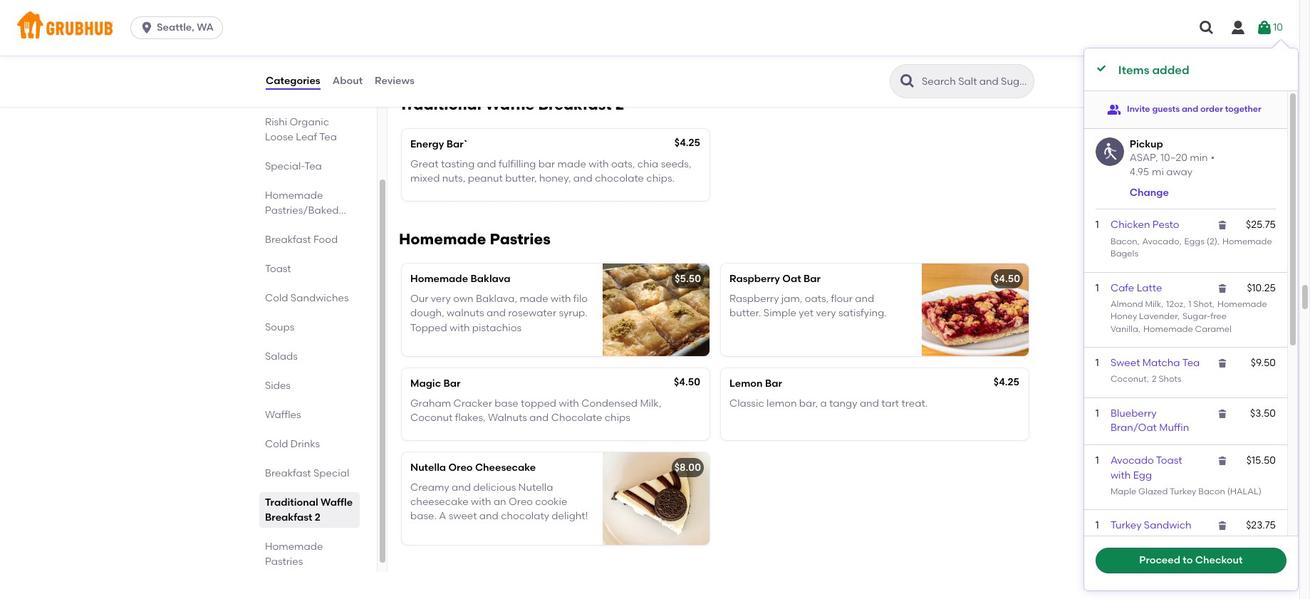 Task type: locate. For each thing, give the bounding box(es) containing it.
with up "chocolate"
[[589, 158, 609, 170]]

with inside great tasting and fulfilling bar made with oats, chia seeds, mixed nuts, peanut butter, honey, and chocolate chips.
[[589, 158, 609, 170]]

waffle down special
[[321, 497, 353, 509]]

1 cold from the top
[[265, 292, 288, 304]]

coconut
[[1111, 374, 1148, 384], [411, 412, 453, 424]]

0 vertical spatial $4.25
[[675, 137, 701, 149]]

1
[[1096, 219, 1100, 231], [1096, 282, 1100, 294], [1189, 299, 1192, 309], [1096, 357, 1100, 369], [1096, 407, 1100, 420], [1096, 455, 1100, 467], [1096, 520, 1100, 532]]

2 horizontal spatial bar
[[804, 273, 821, 285]]

lemon bar
[[730, 378, 783, 390]]

2 cold from the top
[[265, 438, 288, 450]]

1 horizontal spatial homemade pastries
[[399, 230, 551, 248]]

coconut down sweet
[[1111, 374, 1148, 384]]

1 horizontal spatial waffle
[[485, 95, 535, 113]]

seeds,
[[661, 158, 692, 170]]

1 vertical spatial waffle
[[321, 497, 353, 509]]

1 horizontal spatial made
[[558, 158, 587, 170]]

1 left sweet
[[1096, 357, 1100, 369]]

1 horizontal spatial traditional
[[399, 95, 482, 113]]

coconut inside 'graham cracker base topped with condensed milk, coconut flakes, walnuts and chocolate chips'
[[411, 412, 453, 424]]

2
[[616, 95, 624, 113], [1153, 374, 1157, 384], [315, 512, 321, 524]]

2 raspberry from the top
[[730, 293, 779, 305]]

jam,
[[782, 293, 803, 305]]

0 vertical spatial avocado
[[1143, 236, 1180, 246]]

1 for cafe latte
[[1096, 282, 1100, 294]]

1 vertical spatial avocado
[[1111, 455, 1155, 467]]

$25.75
[[1247, 219, 1277, 231]]

cold left drinks at the left
[[265, 438, 288, 450]]

breakfast down 'cold drinks'
[[265, 467, 311, 480]]

1 vertical spatial $4.50
[[674, 376, 701, 388]]

delight!
[[552, 511, 588, 523]]

and down nutella oreo cheesecake
[[452, 482, 471, 494]]

1 vertical spatial 2
[[1153, 374, 1157, 384]]

1 horizontal spatial bacon
[[1199, 487, 1226, 497]]

0 vertical spatial nutella
[[411, 462, 446, 474]]

0 horizontal spatial 2
[[315, 512, 321, 524]]

1 horizontal spatial $4.50
[[994, 273, 1021, 285]]

change
[[1130, 187, 1170, 199]]

avocado up egg
[[1111, 455, 1155, 467]]

oats, inside great tasting and fulfilling bar made with oats, chia seeds, mixed nuts, peanut butter, honey, and chocolate chips.
[[612, 158, 635, 170]]

0 horizontal spatial bacon
[[1111, 236, 1138, 246]]

turkey
[[1170, 487, 1197, 497], [1111, 520, 1142, 532]]

topped
[[411, 322, 447, 334]]

0 horizontal spatial nutella
[[411, 462, 446, 474]]

0 horizontal spatial oreo
[[449, 462, 473, 474]]

topped
[[521, 398, 557, 410]]

breakfast up the bar
[[538, 95, 612, 113]]

bar`
[[447, 138, 468, 150]]

pistachios
[[472, 322, 522, 334]]

made inside great tasting and fulfilling bar made with oats, chia seeds, mixed nuts, peanut butter, honey, and chocolate chips.
[[558, 158, 587, 170]]

1 vertical spatial homemade pastries
[[265, 541, 323, 568]]

items added tooltip
[[1085, 40, 1299, 599]]

traditional waffle breakfast 2 up fulfilling in the left of the page
[[399, 95, 624, 113]]

shots
[[1159, 374, 1182, 384]]

1 vertical spatial oreo
[[509, 496, 533, 508]]

bar
[[539, 158, 555, 170]]

1 vertical spatial nutella
[[519, 482, 553, 494]]

syrup.
[[559, 307, 588, 320]]

and down an
[[480, 511, 499, 523]]

made up honey,
[[558, 158, 587, 170]]

0 vertical spatial cold
[[265, 292, 288, 304]]

2 horizontal spatial 2
[[1153, 374, 1157, 384]]

1 vertical spatial turkey
[[1111, 520, 1142, 532]]

1 vertical spatial coconut
[[411, 412, 453, 424]]

waffle
[[485, 95, 535, 113], [321, 497, 353, 509]]

change button
[[1130, 186, 1170, 201]]

0 vertical spatial turkey
[[1170, 487, 1197, 497]]

proceed
[[1140, 554, 1181, 567]]

1 horizontal spatial 2
[[616, 95, 624, 113]]

$4.25 for great tasting and fulfilling bar made with oats, chia seeds, mixed nuts, peanut butter, honey, and chocolate chips.
[[675, 137, 701, 149]]

0 horizontal spatial bar
[[444, 378, 461, 390]]

with left an
[[471, 496, 492, 508]]

1 left turkey sandwich link
[[1096, 520, 1100, 532]]

0 vertical spatial tea
[[320, 131, 337, 143]]

loose
[[265, 131, 294, 143]]

oats, up yet
[[805, 293, 829, 305]]

1 vertical spatial oats,
[[805, 293, 829, 305]]

0 vertical spatial bacon
[[1111, 236, 1138, 246]]

special
[[314, 467, 349, 480]]

0 horizontal spatial traditional
[[265, 497, 318, 509]]

breakfast special
[[265, 467, 349, 480]]

base
[[495, 398, 519, 410]]

proceed to checkout button
[[1096, 548, 1287, 574]]

and left tart
[[860, 398, 880, 410]]

matcha
[[1143, 357, 1181, 369]]

turkey sandwich link
[[1111, 520, 1192, 532]]

svg image left items
[[1096, 63, 1108, 74]]

seattle, wa
[[157, 21, 214, 34]]

chips.
[[647, 173, 675, 185]]

0 horizontal spatial turkey
[[1111, 520, 1142, 532]]

bar up lemon
[[766, 378, 783, 390]]

energy
[[411, 138, 444, 150]]

avocado toast with egg link
[[1111, 455, 1183, 482]]

svg image inside "10" button
[[1257, 19, 1274, 36]]

and left order
[[1183, 104, 1199, 114]]

0 horizontal spatial $4.50
[[674, 376, 701, 388]]

baklava
[[471, 273, 511, 285]]

0 horizontal spatial oats,
[[612, 158, 635, 170]]

vanilla
[[1111, 324, 1139, 334]]

breakfast
[[538, 95, 612, 113], [265, 234, 311, 246], [265, 467, 311, 480], [265, 512, 313, 524]]

very
[[431, 293, 451, 305], [816, 307, 837, 320]]

tea right matcha
[[1183, 357, 1201, 369]]

special-tea
[[265, 160, 322, 172]]

2 vertical spatial 2
[[315, 512, 321, 524]]

(halal)
[[1228, 487, 1262, 497]]

nutella up cookie
[[519, 482, 553, 494]]

svg image up (halal)
[[1218, 456, 1229, 467]]

a
[[821, 398, 827, 410]]

bar,
[[800, 398, 818, 410]]

raspberry oat bar image
[[922, 264, 1029, 356]]

with
[[589, 158, 609, 170], [551, 293, 571, 305], [450, 322, 470, 334], [559, 398, 579, 410], [1111, 469, 1132, 482], [471, 496, 492, 508]]

with up maple
[[1111, 469, 1132, 482]]

oreo up creamy
[[449, 462, 473, 474]]

base.
[[411, 511, 437, 523]]

homemade inside homemade bagels
[[1223, 236, 1273, 246]]

avocado down pesto
[[1143, 236, 1180, 246]]

1 vertical spatial traditional
[[265, 497, 318, 509]]

coffee
[[265, 87, 298, 99]]

flour
[[832, 293, 853, 305]]

milk,
[[640, 398, 662, 410]]

1 horizontal spatial very
[[816, 307, 837, 320]]

10
[[1274, 21, 1284, 33]]

raspberry for raspberry oat bar
[[730, 273, 781, 285]]

1 vertical spatial $4.25
[[994, 376, 1020, 388]]

1 vertical spatial cold
[[265, 438, 288, 450]]

1 vertical spatial toast
[[1157, 455, 1183, 467]]

1 horizontal spatial toast
[[1157, 455, 1183, 467]]

0 vertical spatial $4.50
[[994, 273, 1021, 285]]

homemade inside homemade pastries/baked goods breakfast food
[[265, 189, 323, 202]]

2 vertical spatial tea
[[1183, 357, 1201, 369]]

blueberry bran/oat muffin link
[[1111, 407, 1190, 434]]

1 vertical spatial traditional waffle breakfast 2
[[265, 497, 353, 524]]

with inside creamy and delicious nutella cheesecake with an oreo cookie base. a sweet and chocolaty delight!
[[471, 496, 492, 508]]

creamy
[[411, 482, 450, 494]]

0 vertical spatial raspberry
[[730, 273, 781, 285]]

1 for avocado toast with egg
[[1096, 455, 1100, 467]]

0 vertical spatial oats,
[[612, 158, 635, 170]]

simple
[[764, 307, 797, 320]]

nutella up creamy
[[411, 462, 446, 474]]

and right honey,
[[574, 173, 593, 185]]

egg
[[1134, 469, 1153, 482]]

bar for graham cracker base topped with condensed milk, coconut flakes, walnuts and chocolate chips
[[444, 378, 461, 390]]

classic lemon bar, a tangy and tart treat.
[[730, 398, 928, 410]]

cookie
[[536, 496, 568, 508]]

traditional waffle, bacon and eggs image
[[603, 0, 710, 65]]

cold drinks
[[265, 438, 320, 450]]

cafe latte
[[1111, 282, 1163, 294]]

creamy and delicious nutella cheesecake with an oreo cookie base. a sweet and chocolaty delight!
[[411, 482, 588, 523]]

1 horizontal spatial coconut
[[1111, 374, 1148, 384]]

0 vertical spatial coconut
[[1111, 374, 1148, 384]]

avocado
[[1143, 236, 1180, 246], [1111, 455, 1155, 467]]

categories
[[266, 75, 321, 87]]

cold up the soups
[[265, 292, 288, 304]]

0 vertical spatial made
[[558, 158, 587, 170]]

0 horizontal spatial made
[[520, 293, 549, 305]]

graham cracker base topped with condensed milk, coconut flakes, walnuts and chocolate chips
[[411, 398, 662, 424]]

tea right leaf
[[320, 131, 337, 143]]

oats, up "chocolate"
[[612, 158, 635, 170]]

mi
[[1153, 166, 1165, 179]]

1 horizontal spatial $4.25
[[994, 376, 1020, 388]]

bacon left (halal)
[[1199, 487, 1226, 497]]

waffle up fulfilling in the left of the page
[[485, 95, 535, 113]]

breakfast down goods
[[265, 234, 311, 246]]

rosewater
[[508, 307, 557, 320]]

invite
[[1128, 104, 1151, 114]]

1 left cafe
[[1096, 282, 1100, 294]]

sugar-free vanilla
[[1111, 312, 1227, 334]]

tea down leaf
[[305, 160, 322, 172]]

0 vertical spatial waffle
[[485, 95, 535, 113]]

leaf
[[296, 131, 317, 143]]

0 horizontal spatial pastries
[[265, 556, 303, 568]]

0 vertical spatial pastries
[[490, 230, 551, 248]]

svg image
[[1199, 19, 1216, 36], [140, 21, 154, 35], [1096, 63, 1108, 74], [1218, 283, 1229, 294], [1218, 358, 1229, 369], [1218, 456, 1229, 467], [1218, 521, 1229, 532]]

0 vertical spatial very
[[431, 293, 451, 305]]

search icon image
[[900, 73, 917, 90]]

very up dough,
[[431, 293, 451, 305]]

with up chocolate
[[559, 398, 579, 410]]

1 horizontal spatial oreo
[[509, 496, 533, 508]]

with down the walnuts
[[450, 322, 470, 334]]

nutella inside creamy and delicious nutella cheesecake with an oreo cookie base. a sweet and chocolaty delight!
[[519, 482, 553, 494]]

and down baklava,
[[487, 307, 506, 320]]

baklava,
[[476, 293, 518, 305]]

1 left chicken
[[1096, 219, 1100, 231]]

traditional down the breakfast special
[[265, 497, 318, 509]]

an
[[494, 496, 507, 508]]

magic bar
[[411, 378, 461, 390]]

turkey right glazed
[[1170, 487, 1197, 497]]

1 left blueberry
[[1096, 407, 1100, 420]]

1 vertical spatial pastries
[[265, 556, 303, 568]]

sandwich
[[1145, 520, 1192, 532]]

1 raspberry from the top
[[730, 273, 781, 285]]

very right yet
[[816, 307, 837, 320]]

svg image left "seattle," on the left of the page
[[140, 21, 154, 35]]

1 vertical spatial raspberry
[[730, 293, 779, 305]]

2 inside the items added tooltip
[[1153, 374, 1157, 384]]

great tasting and fulfilling bar made with oats, chia seeds, mixed nuts, peanut butter, honey, and chocolate chips.
[[411, 158, 692, 185]]

bacon avocado eggs (2)
[[1111, 236, 1218, 246]]

0 vertical spatial traditional waffle breakfast 2
[[399, 95, 624, 113]]

and up satisfying.
[[856, 293, 875, 305]]

1 left shot
[[1189, 299, 1192, 309]]

condensed
[[582, 398, 638, 410]]

svg image inside seattle, wa button
[[140, 21, 154, 35]]

homemade pastries/baked goods breakfast food
[[265, 189, 339, 246]]

0 horizontal spatial toast
[[265, 263, 291, 275]]

butter,
[[506, 173, 537, 185]]

traditional up energy bar`
[[399, 95, 482, 113]]

$8.00
[[675, 462, 701, 474]]

0 horizontal spatial very
[[431, 293, 451, 305]]

1 horizontal spatial nutella
[[519, 482, 553, 494]]

and down topped
[[530, 412, 549, 424]]

bacon up bagels
[[1111, 236, 1138, 246]]

svg image
[[1230, 19, 1247, 36], [1257, 19, 1274, 36], [1218, 220, 1229, 231], [1218, 408, 1229, 420]]

main navigation navigation
[[0, 0, 1300, 56]]

guests
[[1153, 104, 1180, 114]]

0 horizontal spatial $4.25
[[675, 137, 701, 149]]

sweet matcha tea link
[[1111, 357, 1201, 369]]

breakfast inside homemade pastries/baked goods breakfast food
[[265, 234, 311, 246]]

milk
[[1146, 299, 1162, 309]]

and inside raspberry jam, oats, flour and butter. simple yet very satisfying.
[[856, 293, 875, 305]]

1 horizontal spatial oats,
[[805, 293, 829, 305]]

svg image left "10" button
[[1199, 19, 1216, 36]]

proceed to checkout
[[1140, 554, 1244, 567]]

1 vertical spatial very
[[816, 307, 837, 320]]

sides
[[265, 380, 291, 392]]

1 for turkey sandwich
[[1096, 520, 1100, 532]]

bar right the oat
[[804, 273, 821, 285]]

raspberry for raspberry jam, oats, flour and butter. simple yet very satisfying.
[[730, 293, 779, 305]]

0 horizontal spatial traditional waffle breakfast 2
[[265, 497, 353, 524]]

$4.25
[[675, 137, 701, 149], [994, 376, 1020, 388]]

raspberry inside raspberry jam, oats, flour and butter. simple yet very satisfying.
[[730, 293, 779, 305]]

sweet matcha tea
[[1111, 357, 1201, 369]]

0 vertical spatial 2
[[616, 95, 624, 113]]

made up the rosewater at left bottom
[[520, 293, 549, 305]]

svg image down caramel
[[1218, 358, 1229, 369]]

waffles
[[265, 409, 301, 421]]

1 horizontal spatial bar
[[766, 378, 783, 390]]

turkey down maple
[[1111, 520, 1142, 532]]

toast up cold sandwiches
[[265, 263, 291, 275]]

reviews
[[375, 75, 415, 87]]

about
[[333, 75, 363, 87]]

$10.25
[[1248, 282, 1277, 294]]

coconut down graham
[[411, 412, 453, 424]]

magic
[[411, 378, 441, 390]]

1 left avocado toast with egg
[[1096, 455, 1100, 467]]

svg image up checkout
[[1218, 521, 1229, 532]]

homemade baklava image
[[603, 264, 710, 356]]

1 horizontal spatial pastries
[[490, 230, 551, 248]]

with up syrup.
[[551, 293, 571, 305]]

chicken pesto
[[1111, 219, 1180, 231]]

traditional waffle breakfast 2 down the breakfast special
[[265, 497, 353, 524]]

1 vertical spatial made
[[520, 293, 549, 305]]

bar right magic
[[444, 378, 461, 390]]

toast down muffin at the bottom right of page
[[1157, 455, 1183, 467]]

oreo up chocolaty
[[509, 496, 533, 508]]

0 horizontal spatial coconut
[[411, 412, 453, 424]]



Task type: vqa. For each thing, say whether or not it's contained in the screenshot.
SUBWAY® icon at bottom
no



Task type: describe. For each thing, give the bounding box(es) containing it.
blueberry
[[1111, 407, 1157, 420]]

1 vertical spatial tea
[[305, 160, 322, 172]]

pastries/baked
[[265, 204, 339, 217]]

people icon image
[[1108, 102, 1122, 117]]

oreo inside creamy and delicious nutella cheesecake with an oreo cookie base. a sweet and chocolaty delight!
[[509, 496, 533, 508]]

homemade bagels
[[1111, 236, 1273, 259]]

to
[[1183, 554, 1194, 567]]

away
[[1167, 166, 1193, 179]]

1 horizontal spatial traditional waffle breakfast 2
[[399, 95, 624, 113]]

turkey sandwich
[[1111, 520, 1192, 532]]

tea inside the items added tooltip
[[1183, 357, 1201, 369]]

oat
[[783, 273, 802, 285]]

very inside raspberry jam, oats, flour and butter. simple yet very satisfying.
[[816, 307, 837, 320]]

and up peanut
[[477, 158, 497, 170]]

almond milk 12oz 1 shot
[[1111, 299, 1213, 309]]

0 vertical spatial homemade pastries
[[399, 230, 551, 248]]

nuts,
[[443, 173, 466, 185]]

reviews button
[[374, 56, 415, 107]]

cracker
[[454, 398, 493, 410]]

maple
[[1111, 487, 1137, 497]]

pickup icon image
[[1096, 137, 1125, 166]]

energy bar`
[[411, 138, 468, 150]]

svg image up the free
[[1218, 283, 1229, 294]]

walnuts
[[488, 412, 527, 424]]

drinks
[[291, 438, 320, 450]]

mixed
[[411, 173, 440, 185]]

chia
[[638, 158, 659, 170]]

1 horizontal spatial turkey
[[1170, 487, 1197, 497]]

with inside avocado toast with egg
[[1111, 469, 1132, 482]]

$15.50
[[1247, 455, 1277, 467]]

coconut inside the items added tooltip
[[1111, 374, 1148, 384]]

butter.
[[730, 307, 762, 320]]

$3.50
[[1251, 407, 1277, 420]]

and inside button
[[1183, 104, 1199, 114]]

1 for sweet matcha tea
[[1096, 357, 1100, 369]]

seattle, wa button
[[131, 16, 229, 39]]

0 vertical spatial traditional
[[399, 95, 482, 113]]

avocado inside avocado toast with egg
[[1111, 455, 1155, 467]]

delicious
[[474, 482, 516, 494]]

items added
[[1119, 63, 1190, 77]]

our
[[411, 293, 429, 305]]

added
[[1153, 63, 1190, 77]]

honey
[[1111, 312, 1138, 322]]

honey,
[[540, 173, 571, 185]]

raspberry oat bar
[[730, 273, 821, 285]]

cold for cold sandwiches
[[265, 292, 288, 304]]

0 horizontal spatial waffle
[[321, 497, 353, 509]]

tea inside rishi organic loose leaf tea
[[320, 131, 337, 143]]

peanut
[[468, 173, 503, 185]]

and inside 'graham cracker base topped with condensed milk, coconut flakes, walnuts and chocolate chips'
[[530, 412, 549, 424]]

1 for blueberry bran/oat muffin
[[1096, 407, 1100, 420]]

$4.25 for classic lemon bar, a tangy and tart treat.
[[994, 376, 1020, 388]]

1 for chicken pesto
[[1096, 219, 1100, 231]]

sandwiches
[[291, 292, 349, 304]]

pickup asap, 10–20 min • 4.95 mi away
[[1130, 138, 1216, 179]]

0 vertical spatial oreo
[[449, 462, 473, 474]]

oats, inside raspberry jam, oats, flour and butter. simple yet very satisfying.
[[805, 293, 829, 305]]

0 horizontal spatial homemade pastries
[[265, 541, 323, 568]]

cheesecake
[[475, 462, 536, 474]]

$5.50
[[675, 273, 701, 285]]

Search Salt and Sugar Cafe and Bakery search field
[[921, 75, 1030, 88]]

invite guests and order together button
[[1108, 97, 1262, 122]]

asap,
[[1130, 152, 1159, 164]]

cafe latte link
[[1111, 282, 1163, 294]]

chocolate
[[595, 173, 644, 185]]

soups
[[265, 321, 295, 333]]

treat.
[[902, 398, 928, 410]]

traditional inside traditional waffle breakfast 2
[[265, 497, 318, 509]]

chocolaty
[[501, 511, 550, 523]]

2 inside traditional waffle breakfast 2
[[315, 512, 321, 524]]

homemade inside homemade honey lavender
[[1218, 299, 1268, 309]]

•
[[1212, 152, 1216, 164]]

1 vertical spatial bacon
[[1199, 487, 1226, 497]]

rishi organic loose leaf tea
[[265, 116, 337, 143]]

chocolate
[[551, 412, 603, 424]]

sweet
[[449, 511, 477, 523]]

cold for cold drinks
[[265, 438, 288, 450]]

avocado toast with egg
[[1111, 455, 1183, 482]]

with inside 'graham cracker base topped with condensed milk, coconut flakes, walnuts and chocolate chips'
[[559, 398, 579, 410]]

nutella oreo cheesecake image
[[603, 452, 710, 545]]

$23.75
[[1247, 520, 1277, 532]]

tangy
[[830, 398, 858, 410]]

cafe
[[1111, 282, 1135, 294]]

bran/oat
[[1111, 422, 1158, 434]]

maple glazed turkey bacon (halal)
[[1111, 487, 1262, 497]]

blueberry bran/oat muffin
[[1111, 407, 1190, 434]]

our very own baklava, made with filo dough, walnuts and rosewater syrup. topped with pistachios
[[411, 293, 588, 334]]

a
[[439, 511, 446, 523]]

checkout
[[1196, 554, 1244, 567]]

lemon
[[730, 378, 763, 390]]

and inside our very own baklava, made with filo dough, walnuts and rosewater syrup. topped with pistachios
[[487, 307, 506, 320]]

made inside our very own baklava, made with filo dough, walnuts and rosewater syrup. topped with pistachios
[[520, 293, 549, 305]]

pastries inside "homemade pastries"
[[265, 556, 303, 568]]

breakfast down the breakfast special
[[265, 512, 313, 524]]

10 button
[[1257, 15, 1284, 41]]

shot
[[1194, 299, 1213, 309]]

rishi
[[265, 116, 287, 128]]

nutella oreo cheesecake
[[411, 462, 536, 474]]

yet
[[799, 307, 814, 320]]

12oz
[[1167, 299, 1184, 309]]

chicken
[[1111, 219, 1151, 231]]

min
[[1191, 152, 1209, 164]]

bar for classic lemon bar, a tangy and tart treat.
[[766, 378, 783, 390]]

0 vertical spatial toast
[[265, 263, 291, 275]]

together
[[1226, 104, 1262, 114]]

latte
[[1137, 282, 1163, 294]]

very inside our very own baklava, made with filo dough, walnuts and rosewater syrup. topped with pistachios
[[431, 293, 451, 305]]

sugar-
[[1183, 312, 1211, 322]]

toast inside avocado toast with egg
[[1157, 455, 1183, 467]]



